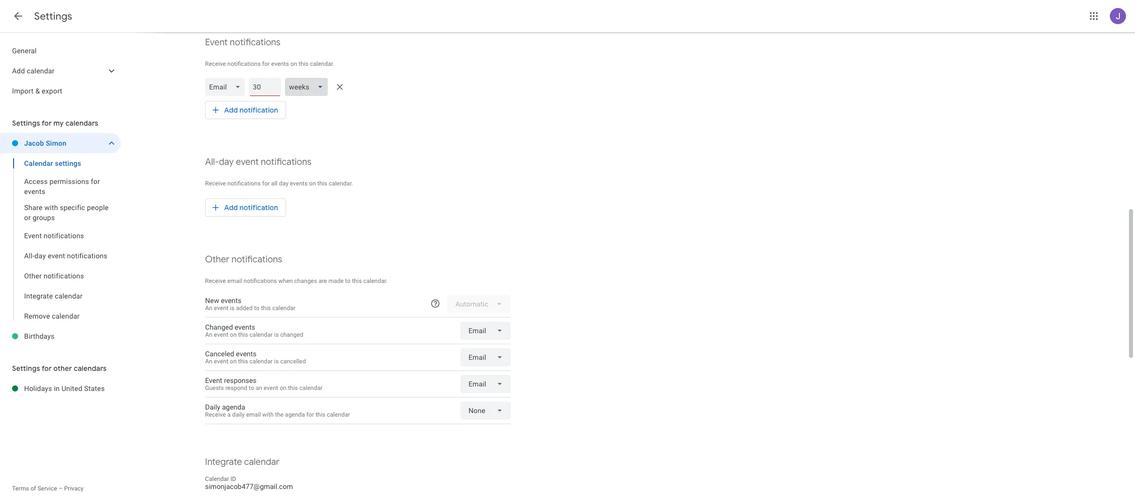 Task type: vqa. For each thing, say whether or not it's contained in the screenshot.
the bottom 'All-'
yes



Task type: locate. For each thing, give the bounding box(es) containing it.
this
[[299, 60, 309, 67], [317, 180, 327, 187], [352, 278, 362, 285], [261, 305, 271, 312], [238, 331, 248, 338], [238, 358, 248, 365], [288, 385, 298, 392], [316, 411, 326, 418]]

other up new at bottom left
[[205, 254, 230, 266]]

calendar left id
[[205, 476, 229, 483]]

this inside changed events an event on this calendar is changed
[[238, 331, 248, 338]]

event up responses
[[214, 358, 229, 365]]

receive notifications for all day events on this calendar.
[[205, 180, 353, 187]]

on up canceled
[[230, 331, 237, 338]]

integrate calendar up id
[[205, 457, 280, 468]]

event
[[236, 156, 259, 168], [48, 252, 65, 260], [214, 305, 229, 312], [214, 331, 229, 338], [214, 358, 229, 365], [264, 385, 278, 392]]

event notifications
[[205, 37, 281, 48], [24, 232, 84, 240]]

calendars up states
[[74, 364, 107, 373]]

new events an event is added to this calendar
[[205, 297, 296, 312]]

share with specific people or groups
[[24, 204, 109, 222]]

holidays in united states link
[[24, 379, 121, 399]]

2 receive from the top
[[205, 180, 226, 187]]

email right daily
[[246, 411, 261, 418]]

all- inside group
[[24, 252, 34, 260]]

0 vertical spatial add notification button
[[205, 98, 286, 122]]

4 receive from the top
[[205, 411, 226, 418]]

30 hours before, as email element
[[205, 76, 511, 98]]

agenda right the
[[285, 411, 305, 418]]

0 vertical spatial an
[[205, 305, 212, 312]]

daily agenda receive a daily email with the agenda for this calendar
[[205, 403, 350, 418]]

0 vertical spatial other notifications
[[205, 254, 282, 266]]

all-day event notifications inside group
[[24, 252, 107, 260]]

on inside event responses guests respond to an event on this calendar
[[280, 385, 287, 392]]

2 vertical spatial settings
[[12, 364, 40, 373]]

events inside canceled events an event on this calendar is cancelled
[[236, 350, 257, 358]]

is left added
[[230, 305, 235, 312]]

0 vertical spatial all-
[[205, 156, 219, 168]]

1 horizontal spatial day
[[219, 156, 234, 168]]

calendar inside calendar id simonjacob477@gmail.com
[[205, 476, 229, 483]]

birthdays link
[[24, 326, 121, 347]]

event inside changed events an event on this calendar is changed
[[214, 331, 229, 338]]

is
[[230, 305, 235, 312], [274, 331, 279, 338], [274, 358, 279, 365]]

this right made
[[352, 278, 362, 285]]

or
[[24, 214, 31, 222]]

calendar up "access" at the left of page
[[24, 159, 53, 167]]

0 vertical spatial integrate
[[24, 292, 53, 300]]

access permissions for events
[[24, 178, 100, 196]]

event
[[205, 37, 228, 48], [24, 232, 42, 240], [205, 377, 222, 385]]

event up canceled
[[214, 331, 229, 338]]

1 horizontal spatial with
[[262, 411, 274, 418]]

None field
[[205, 78, 249, 96], [285, 78, 332, 96], [461, 322, 511, 340], [461, 349, 511, 367], [461, 375, 511, 393], [461, 402, 511, 420], [205, 78, 249, 96], [285, 78, 332, 96], [461, 322, 511, 340], [461, 349, 511, 367], [461, 375, 511, 393], [461, 402, 511, 420]]

0 vertical spatial calendar
[[24, 159, 53, 167]]

on for receive
[[291, 60, 297, 67]]

event inside event responses guests respond to an event on this calendar
[[264, 385, 278, 392]]

integrate calendar up remove calendar
[[24, 292, 83, 300]]

add notification button
[[205, 98, 286, 122], [205, 196, 286, 220]]

1 horizontal spatial integrate calendar
[[205, 457, 280, 468]]

0 vertical spatial add
[[12, 67, 25, 75]]

1 an from the top
[[205, 305, 212, 312]]

holidays in united states tree item
[[0, 379, 121, 399]]

events inside new events an event is added to this calendar
[[221, 297, 242, 305]]

all-day event notifications
[[205, 156, 312, 168], [24, 252, 107, 260]]

1 vertical spatial notification
[[240, 203, 278, 212]]

notifications
[[230, 37, 281, 48], [228, 60, 261, 67], [261, 156, 312, 168], [228, 180, 261, 187], [44, 232, 84, 240], [67, 252, 107, 260], [232, 254, 282, 266], [44, 272, 84, 280], [244, 278, 277, 285]]

settings
[[55, 159, 81, 167]]

the
[[275, 411, 284, 418]]

0 vertical spatial calendar.
[[310, 60, 335, 67]]

on inside changed events an event on this calendar is changed
[[230, 331, 237, 338]]

0 vertical spatial event notifications
[[205, 37, 281, 48]]

2 vertical spatial an
[[205, 358, 212, 365]]

1 vertical spatial calendars
[[74, 364, 107, 373]]

to right added
[[254, 305, 260, 312]]

day
[[219, 156, 234, 168], [279, 180, 289, 187], [34, 252, 46, 260]]

jacob
[[24, 139, 44, 147]]

2 add notification button from the top
[[205, 196, 286, 220]]

on right all
[[309, 180, 316, 187]]

all-day event notifications down share with specific people or groups
[[24, 252, 107, 260]]

on up daily agenda receive a daily email with the agenda for this calendar
[[280, 385, 287, 392]]

is inside new events an event is added to this calendar
[[230, 305, 235, 312]]

with
[[44, 204, 58, 212], [262, 411, 274, 418]]

an up canceled
[[205, 331, 212, 338]]

on inside canceled events an event on this calendar is cancelled
[[230, 358, 237, 365]]

groups
[[33, 214, 55, 222]]

new
[[205, 297, 219, 305]]

0 vertical spatial event
[[205, 37, 228, 48]]

1 vertical spatial settings
[[12, 119, 40, 128]]

united
[[62, 385, 82, 393]]

0 vertical spatial calendars
[[66, 119, 98, 128]]

birthdays tree item
[[0, 326, 121, 347]]

0 vertical spatial all-day event notifications
[[205, 156, 312, 168]]

0 vertical spatial notification
[[240, 106, 278, 115]]

this inside canceled events an event on this calendar is cancelled
[[238, 358, 248, 365]]

0 horizontal spatial email
[[228, 278, 242, 285]]

this right added
[[261, 305, 271, 312]]

an up changed
[[205, 305, 212, 312]]

on up weeks
[[291, 60, 297, 67]]

with up groups on the left of page
[[44, 204, 58, 212]]

an inside canceled events an event on this calendar is cancelled
[[205, 358, 212, 365]]

settings right go back icon
[[34, 10, 72, 23]]

calendars
[[66, 119, 98, 128], [74, 364, 107, 373]]

with left the
[[262, 411, 274, 418]]

0 horizontal spatial calendar
[[24, 159, 53, 167]]

0 horizontal spatial day
[[34, 252, 46, 260]]

1 vertical spatial day
[[279, 180, 289, 187]]

canceled
[[205, 350, 234, 358]]

access
[[24, 178, 48, 186]]

an up guests
[[205, 358, 212, 365]]

other notifications up remove calendar
[[24, 272, 84, 280]]

is left changed
[[274, 331, 279, 338]]

states
[[84, 385, 105, 393]]

email up new events an event is added to this calendar
[[228, 278, 242, 285]]

0 vertical spatial day
[[219, 156, 234, 168]]

settings for my calendars tree
[[0, 133, 121, 347]]

events down "access" at the left of page
[[24, 188, 45, 196]]

agenda down the respond
[[222, 403, 245, 411]]

1 vertical spatial add notification button
[[205, 196, 286, 220]]

1 vertical spatial integrate
[[205, 457, 242, 468]]

this inside event responses guests respond to an event on this calendar
[[288, 385, 298, 392]]

1 add notification from the top
[[224, 106, 278, 115]]

an for canceled events
[[205, 358, 212, 365]]

0 vertical spatial is
[[230, 305, 235, 312]]

1 vertical spatial an
[[205, 331, 212, 338]]

events right all
[[290, 180, 308, 187]]

this right changed
[[238, 331, 248, 338]]

privacy
[[64, 485, 84, 492]]

for right the permissions
[[91, 178, 100, 186]]

calendar for calendar settings
[[24, 159, 53, 167]]

is inside canceled events an event on this calendar is cancelled
[[274, 358, 279, 365]]

calendar
[[27, 67, 55, 75], [55, 292, 83, 300], [272, 305, 296, 312], [52, 312, 80, 320], [250, 331, 273, 338], [250, 358, 273, 365], [300, 385, 323, 392], [327, 411, 350, 418], [244, 457, 280, 468]]

1 vertical spatial with
[[262, 411, 274, 418]]

0 horizontal spatial other notifications
[[24, 272, 84, 280]]

holidays in united states
[[24, 385, 105, 393]]

all-day event notifications up all
[[205, 156, 312, 168]]

birthdays
[[24, 332, 55, 340]]

integrate up id
[[205, 457, 242, 468]]

group
[[0, 153, 121, 326]]

0 horizontal spatial all-
[[24, 252, 34, 260]]

other
[[53, 364, 72, 373]]

receive notifications for events on this calendar.
[[205, 60, 335, 67]]

settings
[[34, 10, 72, 23], [12, 119, 40, 128], [12, 364, 40, 373]]

are
[[319, 278, 327, 285]]

be
[[234, 101, 241, 108]]

0 horizontal spatial integrate
[[24, 292, 53, 300]]

other notifications up new events an event is added to this calendar
[[205, 254, 282, 266]]

2 vertical spatial is
[[274, 358, 279, 365]]

events
[[271, 60, 289, 67], [290, 180, 308, 187], [24, 188, 45, 196], [221, 297, 242, 305], [235, 323, 255, 331], [236, 350, 257, 358]]

add notification down all
[[224, 203, 278, 212]]

this down cancelled
[[288, 385, 298, 392]]

id
[[231, 476, 236, 483]]

and
[[273, 101, 284, 108]]

1 vertical spatial is
[[274, 331, 279, 338]]

1 vertical spatial event notifications
[[24, 232, 84, 240]]

1 horizontal spatial email
[[246, 411, 261, 418]]

for left other
[[42, 364, 52, 373]]

general
[[12, 47, 37, 55]]

1 horizontal spatial calendar
[[205, 476, 229, 483]]

for right the
[[307, 411, 314, 418]]

on
[[291, 60, 297, 67], [309, 180, 316, 187], [230, 331, 237, 338], [230, 358, 237, 365], [280, 385, 287, 392]]

add notification down hours in advance for notification "number field"
[[224, 106, 278, 115]]

to right made
[[345, 278, 351, 285]]

add
[[12, 67, 25, 75], [224, 106, 238, 115], [224, 203, 238, 212]]

0
[[268, 101, 272, 108]]

is left cancelled
[[274, 358, 279, 365]]

settings for settings for other calendars
[[12, 364, 40, 373]]

settings up jacob
[[12, 119, 40, 128]]

1 vertical spatial email
[[246, 411, 261, 418]]

0 horizontal spatial event notifications
[[24, 232, 84, 240]]

for inside access permissions for events
[[91, 178, 100, 186]]

2 horizontal spatial day
[[279, 180, 289, 187]]

1 notification from the top
[[240, 106, 278, 115]]

0 horizontal spatial with
[[44, 204, 58, 212]]

this inside new events an event is added to this calendar
[[261, 305, 271, 312]]

0 vertical spatial other
[[205, 254, 230, 266]]

changed events an event on this calendar is changed
[[205, 323, 303, 338]]

other up remove
[[24, 272, 42, 280]]

0 vertical spatial email
[[228, 278, 242, 285]]

holidays
[[24, 385, 52, 393]]

0 horizontal spatial agenda
[[222, 403, 245, 411]]

1 vertical spatial other
[[24, 272, 42, 280]]

on up responses
[[230, 358, 237, 365]]

0 horizontal spatial integrate calendar
[[24, 292, 83, 300]]

this right the
[[316, 411, 326, 418]]

3 receive from the top
[[205, 278, 226, 285]]

1 vertical spatial to
[[254, 305, 260, 312]]

1 vertical spatial add notification
[[224, 203, 278, 212]]

all
[[271, 180, 278, 187]]

event notifications up receive notifications for events on this calendar.
[[205, 37, 281, 48]]

this inside daily agenda receive a daily email with the agenda for this calendar
[[316, 411, 326, 418]]

an inside changed events an event on this calendar is changed
[[205, 331, 212, 338]]

changed
[[205, 323, 233, 331]]

other notifications
[[205, 254, 282, 266], [24, 272, 84, 280]]

to
[[345, 278, 351, 285], [254, 305, 260, 312], [249, 385, 254, 392]]

agenda
[[222, 403, 245, 411], [285, 411, 305, 418]]

1 horizontal spatial event notifications
[[205, 37, 281, 48]]

is inside changed events an event on this calendar is changed
[[274, 331, 279, 338]]

calendar.
[[310, 60, 335, 67], [329, 180, 353, 187], [364, 278, 388, 285]]

settings heading
[[34, 10, 72, 23]]

add calendar
[[12, 67, 55, 75]]

integrate up remove
[[24, 292, 53, 300]]

1 receive from the top
[[205, 60, 226, 67]]

2 vertical spatial add
[[224, 203, 238, 212]]

0 vertical spatial with
[[44, 204, 58, 212]]

integrate
[[24, 292, 53, 300], [205, 457, 242, 468]]

0 vertical spatial add notification
[[224, 106, 278, 115]]

1 vertical spatial event
[[24, 232, 42, 240]]

events down changed events an event on this calendar is changed
[[236, 350, 257, 358]]

tree
[[0, 41, 121, 101]]

all-
[[205, 156, 219, 168], [24, 252, 34, 260]]

0 horizontal spatial all-day event notifications
[[24, 252, 107, 260]]

event inside new events an event is added to this calendar
[[214, 305, 229, 312]]

settings for settings for my calendars
[[12, 119, 40, 128]]

2 an from the top
[[205, 331, 212, 338]]

integrate calendar
[[24, 292, 83, 300], [205, 457, 280, 468]]

notification
[[240, 106, 278, 115], [240, 203, 278, 212]]

receive for all-
[[205, 180, 226, 187]]

other
[[205, 254, 230, 266], [24, 272, 42, 280]]

2 vertical spatial day
[[34, 252, 46, 260]]

event up changed
[[214, 305, 229, 312]]

to inside event responses guests respond to an event on this calendar
[[249, 385, 254, 392]]

events down added
[[235, 323, 255, 331]]

2 vertical spatial event
[[205, 377, 222, 385]]

an inside new events an event is added to this calendar
[[205, 305, 212, 312]]

receive
[[205, 60, 226, 67], [205, 180, 226, 187], [205, 278, 226, 285], [205, 411, 226, 418]]

1 horizontal spatial other notifications
[[205, 254, 282, 266]]

on for canceled
[[230, 358, 237, 365]]

remove
[[24, 312, 50, 320]]

to left an at bottom
[[249, 385, 254, 392]]

events inside access permissions for events
[[24, 188, 45, 196]]

event notifications down groups on the left of page
[[24, 232, 84, 240]]

0 vertical spatial settings
[[34, 10, 72, 23]]

event right an at bottom
[[264, 385, 278, 392]]

an
[[205, 305, 212, 312], [205, 331, 212, 338], [205, 358, 212, 365]]

daily
[[232, 411, 245, 418]]

for
[[262, 60, 270, 67], [42, 119, 52, 128], [91, 178, 100, 186], [262, 180, 270, 187], [42, 364, 52, 373], [307, 411, 314, 418]]

1 vertical spatial other notifications
[[24, 272, 84, 280]]

1 vertical spatial all-
[[24, 252, 34, 260]]

other inside group
[[24, 272, 42, 280]]

2 vertical spatial to
[[249, 385, 254, 392]]

1 horizontal spatial other
[[205, 254, 230, 266]]

this up responses
[[238, 358, 248, 365]]

calendars right my
[[66, 119, 98, 128]]

receive email notifications when changes are made to this calendar.
[[205, 278, 388, 285]]

1 vertical spatial calendar
[[205, 476, 229, 483]]

3 an from the top
[[205, 358, 212, 365]]

1 vertical spatial all-day event notifications
[[24, 252, 107, 260]]

calendar inside group
[[24, 159, 53, 167]]

events right new at bottom left
[[221, 297, 242, 305]]

add notification
[[224, 106, 278, 115], [224, 203, 278, 212]]

0 vertical spatial integrate calendar
[[24, 292, 83, 300]]

0 horizontal spatial other
[[24, 272, 42, 280]]

an for changed events
[[205, 331, 212, 338]]

settings up holidays
[[12, 364, 40, 373]]

event down groups on the left of page
[[48, 252, 65, 260]]



Task type: describe. For each thing, give the bounding box(es) containing it.
calendars for settings for my calendars
[[66, 119, 98, 128]]

when
[[279, 278, 293, 285]]

event up receive notifications for all day events on this calendar.
[[236, 156, 259, 168]]

terms of service – privacy
[[12, 485, 84, 492]]

tree containing general
[[0, 41, 121, 101]]

is for canceled events
[[274, 358, 279, 365]]

add inside tree
[[12, 67, 25, 75]]

calendar for calendar id simonjacob477@gmail.com
[[205, 476, 229, 483]]

1 vertical spatial add
[[224, 106, 238, 115]]

calendar inside event responses guests respond to an event on this calendar
[[300, 385, 323, 392]]

group containing calendar settings
[[0, 153, 121, 326]]

service
[[38, 485, 57, 492]]

receive for event
[[205, 60, 226, 67]]

between
[[242, 101, 267, 108]]

&
[[35, 87, 40, 95]]

other notifications inside group
[[24, 272, 84, 280]]

terms of service link
[[12, 485, 57, 492]]

receive for other
[[205, 278, 226, 285]]

2 vertical spatial calendar.
[[364, 278, 388, 285]]

calendars for settings for other calendars
[[74, 364, 107, 373]]

2 add notification from the top
[[224, 203, 278, 212]]

must be between 0 and 4 weeks
[[217, 101, 309, 108]]

jacob simon tree item
[[0, 133, 121, 153]]

my
[[53, 119, 64, 128]]

4
[[286, 101, 289, 108]]

receive inside daily agenda receive a daily email with the agenda for this calendar
[[205, 411, 226, 418]]

for left my
[[42, 119, 52, 128]]

changes
[[294, 278, 317, 285]]

integrate inside group
[[24, 292, 53, 300]]

calendar id simonjacob477@gmail.com
[[205, 476, 293, 491]]

permissions
[[50, 178, 89, 186]]

an for new events
[[205, 305, 212, 312]]

1 vertical spatial calendar.
[[329, 180, 353, 187]]

1 vertical spatial integrate calendar
[[205, 457, 280, 468]]

events up hours in advance for notification "number field"
[[271, 60, 289, 67]]

on for changed
[[230, 331, 237, 338]]

calendar inside changed events an event on this calendar is changed
[[250, 331, 273, 338]]

of
[[31, 485, 36, 492]]

a
[[228, 411, 231, 418]]

calendar settings
[[24, 159, 81, 167]]

settings for my calendars
[[12, 119, 98, 128]]

day inside group
[[34, 252, 46, 260]]

1 add notification button from the top
[[205, 98, 286, 122]]

import
[[12, 87, 34, 95]]

calendar inside new events an event is added to this calendar
[[272, 305, 296, 312]]

integrate calendar inside group
[[24, 292, 83, 300]]

calendar inside daily agenda receive a daily email with the agenda for this calendar
[[327, 411, 350, 418]]

this up weeks
[[299, 60, 309, 67]]

0 vertical spatial to
[[345, 278, 351, 285]]

share
[[24, 204, 43, 212]]

events inside changed events an event on this calendar is changed
[[235, 323, 255, 331]]

event inside group
[[24, 232, 42, 240]]

event inside canceled events an event on this calendar is cancelled
[[214, 358, 229, 365]]

with inside share with specific people or groups
[[44, 204, 58, 212]]

event inside event responses guests respond to an event on this calendar
[[205, 377, 222, 385]]

an
[[256, 385, 262, 392]]

for inside daily agenda receive a daily email with the agenda for this calendar
[[307, 411, 314, 418]]

added
[[236, 305, 253, 312]]

changed
[[280, 331, 303, 338]]

canceled events an event on this calendar is cancelled
[[205, 350, 306, 365]]

privacy link
[[64, 485, 84, 492]]

1 horizontal spatial all-day event notifications
[[205, 156, 312, 168]]

is for changed events
[[274, 331, 279, 338]]

calendar inside canceled events an event on this calendar is cancelled
[[250, 358, 273, 365]]

simon
[[46, 139, 66, 147]]

1 horizontal spatial integrate
[[205, 457, 242, 468]]

made
[[329, 278, 344, 285]]

remove calendar
[[24, 312, 80, 320]]

specific
[[60, 204, 85, 212]]

email inside daily agenda receive a daily email with the agenda for this calendar
[[246, 411, 261, 418]]

terms
[[12, 485, 29, 492]]

settings for other calendars
[[12, 364, 107, 373]]

this right all
[[317, 180, 327, 187]]

for up hours in advance for notification "number field"
[[262, 60, 270, 67]]

respond
[[226, 385, 247, 392]]

cancelled
[[280, 358, 306, 365]]

event notifications inside group
[[24, 232, 84, 240]]

weeks
[[291, 101, 309, 108]]

responses
[[224, 377, 257, 385]]

in
[[54, 385, 60, 393]]

event inside group
[[48, 252, 65, 260]]

export
[[42, 87, 62, 95]]

to inside new events an event is added to this calendar
[[254, 305, 260, 312]]

settings for settings
[[34, 10, 72, 23]]

import & export
[[12, 87, 62, 95]]

event responses guests respond to an event on this calendar
[[205, 377, 323, 392]]

must
[[217, 101, 232, 108]]

people
[[87, 204, 109, 212]]

for left all
[[262, 180, 270, 187]]

jacob simon
[[24, 139, 66, 147]]

go back image
[[12, 10, 24, 22]]

simonjacob477@gmail.com
[[205, 483, 293, 491]]

with inside daily agenda receive a daily email with the agenda for this calendar
[[262, 411, 274, 418]]

1 horizontal spatial all-
[[205, 156, 219, 168]]

–
[[59, 485, 63, 492]]

1 horizontal spatial agenda
[[285, 411, 305, 418]]

2 notification from the top
[[240, 203, 278, 212]]

Hours in advance for notification number field
[[253, 78, 277, 96]]

guests
[[205, 385, 224, 392]]

daily
[[205, 403, 220, 411]]



